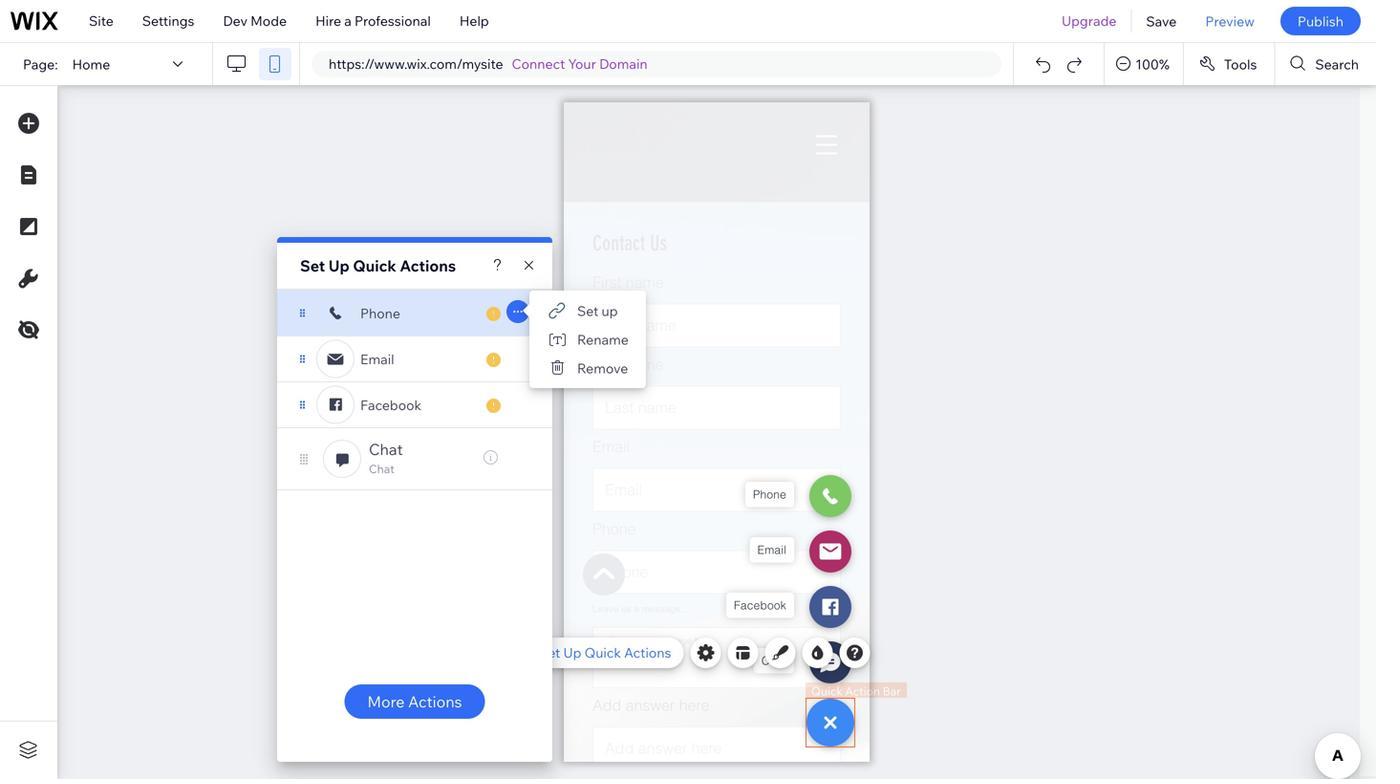 Task type: locate. For each thing, give the bounding box(es) containing it.
2 chat from the top
[[369, 462, 395, 476]]

set
[[300, 256, 325, 275], [577, 302, 599, 319], [539, 644, 561, 661]]

more actions
[[368, 692, 462, 711]]

1 vertical spatial set up quick actions
[[539, 644, 672, 661]]

1 vertical spatial set
[[577, 302, 599, 319]]

1 vertical spatial up
[[564, 644, 582, 661]]

0 horizontal spatial set
[[300, 256, 325, 275]]

dev mode
[[223, 12, 287, 29]]

publish button
[[1281, 7, 1361, 35]]

search button
[[1276, 43, 1377, 85]]

1 vertical spatial quick
[[585, 644, 621, 661]]

actions
[[400, 256, 456, 275], [624, 644, 672, 661], [408, 692, 462, 711]]

save
[[1147, 13, 1177, 29]]

2 horizontal spatial set
[[577, 302, 599, 319]]

home
[[72, 56, 110, 72]]

dev
[[223, 12, 248, 29]]

settings
[[142, 12, 194, 29]]

mode
[[251, 12, 287, 29]]

tools
[[1224, 56, 1257, 72]]

1 vertical spatial chat
[[369, 462, 395, 476]]

100%
[[1136, 56, 1170, 72]]

1 horizontal spatial set
[[539, 644, 561, 661]]

quick
[[353, 256, 397, 275], [585, 644, 621, 661]]

tools button
[[1184, 43, 1275, 85]]

domain
[[599, 55, 648, 72]]

1 horizontal spatial up
[[564, 644, 582, 661]]

connect
[[512, 55, 565, 72]]

0 vertical spatial set
[[300, 256, 325, 275]]

0 vertical spatial chat
[[369, 440, 403, 459]]

0 vertical spatial up
[[329, 256, 350, 275]]

site
[[89, 12, 114, 29]]

more
[[368, 692, 405, 711]]

2 vertical spatial set
[[539, 644, 561, 661]]

0 horizontal spatial quick
[[353, 256, 397, 275]]

chat inside chat chat
[[369, 462, 395, 476]]

search
[[1316, 56, 1359, 72]]

your
[[568, 55, 596, 72]]

set up quick actions
[[300, 256, 456, 275], [539, 644, 672, 661]]

upgrade
[[1062, 12, 1117, 29]]

chat
[[369, 440, 403, 459], [369, 462, 395, 476]]

up
[[329, 256, 350, 275], [564, 644, 582, 661]]

2 vertical spatial actions
[[408, 692, 462, 711]]

more actions button
[[345, 684, 485, 719]]

preview
[[1206, 13, 1255, 29]]

0 horizontal spatial set up quick actions
[[300, 256, 456, 275]]

a
[[344, 12, 352, 29]]

0 vertical spatial set up quick actions
[[300, 256, 456, 275]]

professional
[[355, 12, 431, 29]]

facebook
[[360, 396, 422, 413]]



Task type: vqa. For each thing, say whether or not it's contained in the screenshot.
Team
no



Task type: describe. For each thing, give the bounding box(es) containing it.
1 horizontal spatial quick
[[585, 644, 621, 661]]

chat chat
[[369, 440, 403, 476]]

save button
[[1132, 0, 1191, 42]]

actions inside more actions button
[[408, 692, 462, 711]]

hire
[[316, 12, 341, 29]]

1 vertical spatial actions
[[624, 644, 672, 661]]

publish
[[1298, 13, 1344, 29]]

0 vertical spatial actions
[[400, 256, 456, 275]]

email
[[360, 351, 394, 367]]

100% button
[[1105, 43, 1183, 85]]

https://www.wix.com/mysite
[[329, 55, 503, 72]]

rename
[[577, 331, 629, 348]]

up
[[602, 302, 618, 319]]

remove
[[577, 360, 628, 376]]

https://www.wix.com/mysite connect your domain
[[329, 55, 648, 72]]

help
[[460, 12, 489, 29]]

preview button
[[1191, 0, 1269, 42]]

1 horizontal spatial set up quick actions
[[539, 644, 672, 661]]

0 horizontal spatial up
[[329, 256, 350, 275]]

1 chat from the top
[[369, 440, 403, 459]]

hire a professional
[[316, 12, 431, 29]]

phone
[[360, 305, 401, 321]]

0 vertical spatial quick
[[353, 256, 397, 275]]

set up
[[577, 302, 618, 319]]



